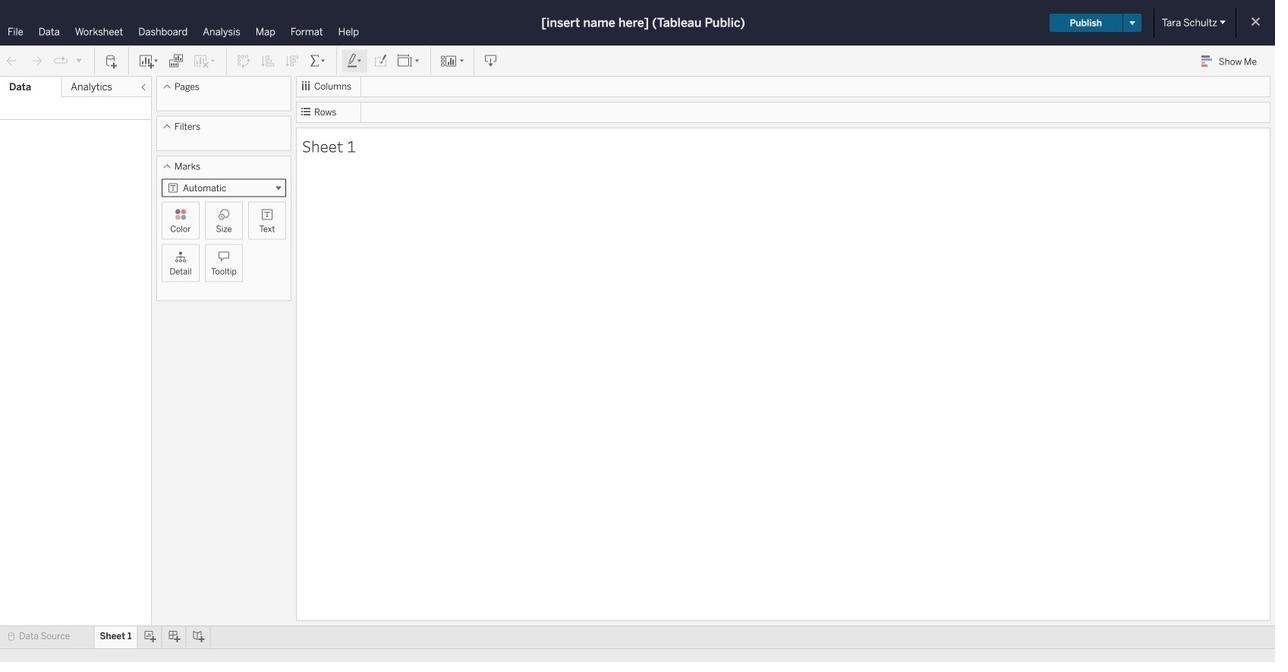 Task type: locate. For each thing, give the bounding box(es) containing it.
redo image
[[29, 54, 44, 69]]

replay animation image
[[53, 53, 68, 69], [74, 56, 84, 65]]

show/hide cards image
[[440, 54, 465, 69]]

sort descending image
[[285, 54, 300, 69]]

swap rows and columns image
[[236, 54, 251, 69]]

replay animation image right redo image
[[53, 53, 68, 69]]

duplicate image
[[169, 54, 184, 69]]

fit image
[[397, 54, 421, 69]]

replay animation image left new data source image
[[74, 56, 84, 65]]

sort ascending image
[[260, 54, 276, 69]]

undo image
[[5, 54, 20, 69]]

totals image
[[309, 54, 327, 69]]

clear sheet image
[[193, 54, 217, 69]]

1 horizontal spatial replay animation image
[[74, 56, 84, 65]]



Task type: vqa. For each thing, say whether or not it's contained in the screenshot.
Download image
yes



Task type: describe. For each thing, give the bounding box(es) containing it.
new worksheet image
[[138, 54, 159, 69]]

0 horizontal spatial replay animation image
[[53, 53, 68, 69]]

format workbook image
[[373, 54, 388, 69]]

download image
[[484, 54, 499, 69]]

new data source image
[[104, 54, 119, 69]]

collapse image
[[139, 83, 148, 92]]

highlight image
[[346, 54, 364, 69]]



